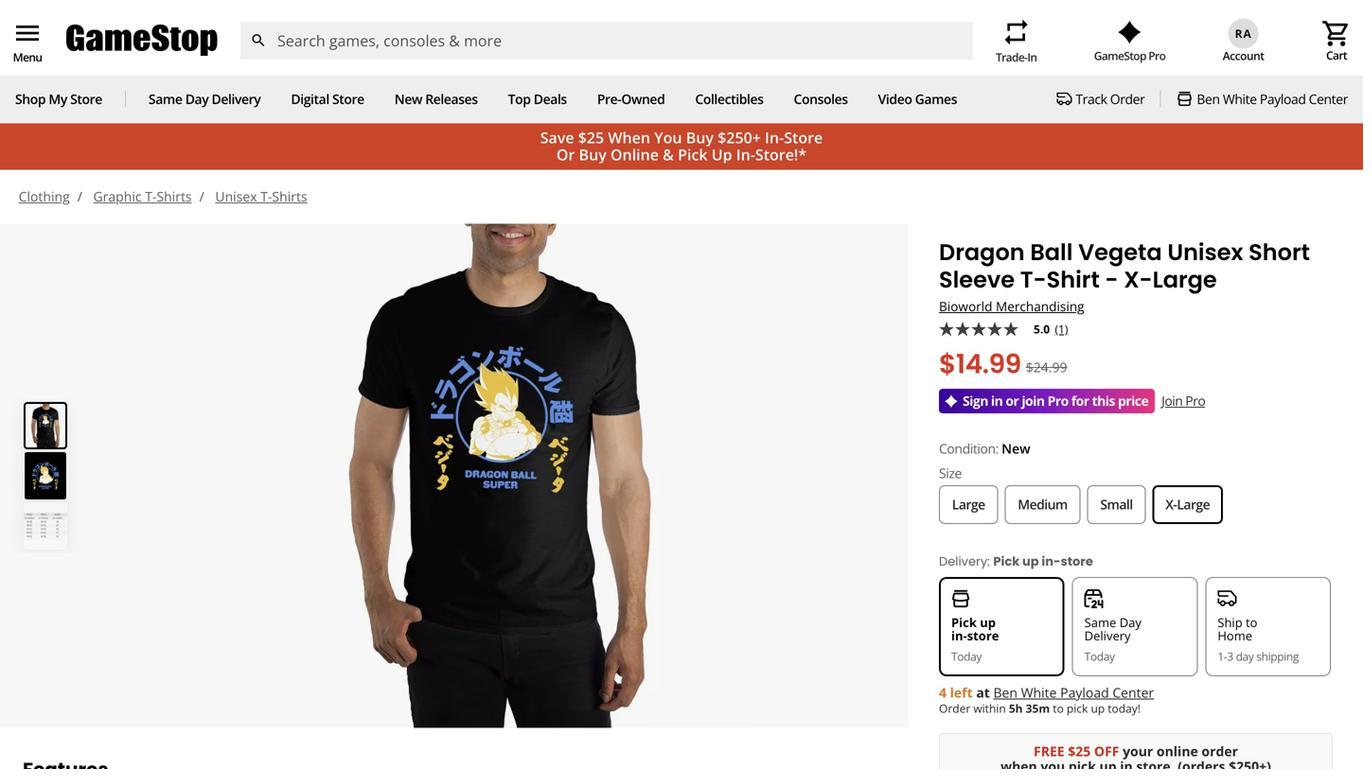 Task type: locate. For each thing, give the bounding box(es) containing it.
1 vertical spatial same
[[1085, 614, 1117, 631]]

unisex
[[215, 188, 257, 206], [1168, 237, 1244, 268]]

1 vertical spatial ben
[[994, 684, 1018, 702]]

2 horizontal spatial pro
[[1186, 392, 1206, 410]]

store right digital at top
[[332, 90, 364, 108]]

consoles
[[794, 90, 848, 108]]

store
[[70, 90, 102, 108], [332, 90, 364, 108], [784, 128, 823, 148]]

pro right gamestop
[[1149, 48, 1166, 63]]

$25 for when
[[578, 128, 604, 148]]

1 shirts from the left
[[157, 188, 192, 206]]

condition
[[939, 440, 996, 458]]

0 horizontal spatial order
[[939, 701, 971, 717]]

0 horizontal spatial day
[[185, 90, 209, 108]]

2 vertical spatial up
[[1091, 701, 1105, 717]]

delivery for same day delivery today
[[1085, 628, 1131, 645]]

&
[[663, 145, 674, 165]]

store down consoles
[[784, 128, 823, 148]]

online
[[611, 145, 659, 165]]

today
[[952, 649, 982, 665], [1085, 649, 1115, 665]]

0 horizontal spatial store
[[968, 628, 999, 645]]

x- right the -
[[1124, 264, 1153, 296]]

games
[[915, 90, 957, 108]]

pick
[[678, 145, 708, 165], [994, 554, 1020, 571], [952, 614, 977, 631]]

graphic t-shirts
[[93, 188, 192, 206]]

large right 'small'
[[1177, 496, 1210, 514]]

0 vertical spatial x-
[[1124, 264, 1153, 296]]

1 vertical spatial store
[[968, 628, 999, 645]]

bioworld
[[939, 298, 993, 316]]

1 vertical spatial unisex
[[1168, 237, 1244, 268]]

or
[[1006, 392, 1019, 410]]

order left at
[[939, 701, 971, 717]]

menu
[[13, 49, 42, 65]]

video games link
[[878, 90, 957, 108]]

unisex t-shirts link
[[215, 188, 307, 206]]

1 horizontal spatial shirts
[[272, 188, 307, 206]]

1 vertical spatial day
[[1120, 614, 1142, 631]]

0 vertical spatial ben
[[1197, 90, 1220, 108]]

0 horizontal spatial today
[[952, 649, 982, 665]]

in- inside 'pick up in-store today'
[[952, 628, 968, 645]]

new down or on the bottom right
[[1002, 440, 1031, 458]]

day down gamestop image
[[185, 90, 209, 108]]

2 horizontal spatial pick
[[994, 554, 1020, 571]]

today!
[[1108, 701, 1141, 717]]

t-
[[145, 188, 157, 206], [261, 188, 272, 206], [1021, 264, 1047, 296]]

1 horizontal spatial in-
[[765, 128, 784, 148]]

order right track
[[1111, 90, 1145, 108]]

new
[[395, 90, 422, 108], [1002, 440, 1031, 458]]

delivery
[[212, 90, 261, 108], [1085, 628, 1131, 645]]

center down cart
[[1309, 90, 1349, 108]]

same up pick
[[1085, 614, 1117, 631]]

1 horizontal spatial center
[[1309, 90, 1349, 108]]

day for same day delivery
[[185, 90, 209, 108]]

collectibles link
[[695, 90, 764, 108]]

1 vertical spatial delivery
[[1085, 628, 1131, 645]]

2 today from the left
[[1085, 649, 1115, 665]]

up down medium
[[1023, 554, 1039, 571]]

0 horizontal spatial t-
[[145, 188, 157, 206]]

0 vertical spatial $25
[[578, 128, 604, 148]]

in- up left
[[952, 628, 968, 645]]

merchandising
[[996, 298, 1085, 316]]

0 horizontal spatial white
[[1021, 684, 1057, 702]]

1 vertical spatial payload
[[1061, 684, 1110, 702]]

day inside same day delivery today
[[1120, 614, 1142, 631]]

to right ship
[[1246, 614, 1258, 631]]

shirt
[[1047, 264, 1100, 296]]

1 horizontal spatial white
[[1223, 90, 1257, 108]]

pick down delivery:
[[952, 614, 977, 631]]

0 vertical spatial delivery
[[212, 90, 261, 108]]

0 vertical spatial store
[[1061, 554, 1094, 571]]

1 vertical spatial $25
[[1068, 743, 1091, 761]]

up inside 'pick up in-store today'
[[980, 614, 996, 631]]

dragon
[[939, 237, 1025, 268]]

0 horizontal spatial to
[[1053, 701, 1064, 717]]

pre-owned link
[[597, 90, 665, 108]]

new left releases
[[395, 90, 422, 108]]

1 vertical spatial up
[[980, 614, 996, 631]]

shop
[[15, 90, 46, 108]]

white
[[1223, 90, 1257, 108], [1021, 684, 1057, 702]]

same inside same day delivery today
[[1085, 614, 1117, 631]]

gamestop pro link
[[1095, 21, 1166, 63]]

day
[[1236, 649, 1254, 665]]

0 horizontal spatial x-
[[1124, 264, 1153, 296]]

today up pick
[[1085, 649, 1115, 665]]

1 horizontal spatial unisex
[[1168, 237, 1244, 268]]

x- right 'small'
[[1166, 496, 1177, 514]]

up right pick
[[1091, 701, 1105, 717]]

sleeve
[[939, 264, 1015, 296]]

0 vertical spatial same
[[149, 90, 182, 108]]

1 vertical spatial new
[[1002, 440, 1031, 458]]

1 horizontal spatial same
[[1085, 614, 1117, 631]]

join
[[1022, 392, 1045, 410]]

digital store
[[291, 90, 364, 108]]

0 horizontal spatial in-
[[736, 145, 756, 165]]

1 horizontal spatial $25
[[1068, 743, 1091, 761]]

pick inside 'pick up in-store today'
[[952, 614, 977, 631]]

0 vertical spatial pick
[[678, 145, 708, 165]]

to left pick
[[1053, 701, 1064, 717]]

shop my store link
[[15, 90, 102, 108]]

0 horizontal spatial $25
[[578, 128, 604, 148]]

2 shirts from the left
[[272, 188, 307, 206]]

large right the -
[[1153, 264, 1218, 296]]

repeat trade-in
[[996, 17, 1037, 65]]

1 horizontal spatial buy
[[686, 128, 714, 148]]

pick up in-store today
[[952, 614, 999, 665]]

0 horizontal spatial delivery
[[212, 90, 261, 108]]

delivery down search button
[[212, 90, 261, 108]]

1 horizontal spatial today
[[1085, 649, 1115, 665]]

price
[[1118, 392, 1149, 410]]

ben
[[1197, 90, 1220, 108], [994, 684, 1018, 702]]

condition new
[[939, 440, 1031, 458]]

up
[[1023, 554, 1039, 571], [980, 614, 996, 631], [1091, 701, 1105, 717]]

day up today!
[[1120, 614, 1142, 631]]

online
[[1157, 743, 1199, 761]]

1 horizontal spatial x-
[[1166, 496, 1177, 514]]

pro left for
[[1048, 392, 1069, 410]]

search button
[[240, 22, 277, 60]]

1 horizontal spatial order
[[1111, 90, 1145, 108]]

day
[[185, 90, 209, 108], [1120, 614, 1142, 631]]

shop my store
[[15, 90, 102, 108]]

2 horizontal spatial up
[[1091, 701, 1105, 717]]

to inside ship to home 1-3 day shipping
[[1246, 614, 1258, 631]]

0 vertical spatial up
[[1023, 554, 1039, 571]]

$25 inside save $25 when you buy $250+ in-store or buy online & pick up in-store!*
[[578, 128, 604, 148]]

0 vertical spatial order
[[1111, 90, 1145, 108]]

1 vertical spatial order
[[939, 701, 971, 717]]

order
[[1202, 743, 1239, 761]]

medium
[[1018, 496, 1068, 514]]

0 vertical spatial center
[[1309, 90, 1349, 108]]

1 horizontal spatial t-
[[261, 188, 272, 206]]

delivery up today!
[[1085, 628, 1131, 645]]

$24.99
[[1026, 359, 1068, 377]]

0 horizontal spatial ben
[[994, 684, 1018, 702]]

$250+
[[718, 128, 761, 148]]

0 vertical spatial new
[[395, 90, 422, 108]]

today up left
[[952, 649, 982, 665]]

join
[[1162, 392, 1183, 410]]

1 vertical spatial to
[[1053, 701, 1064, 717]]

or
[[557, 145, 575, 165]]

delivery inside same day delivery today
[[1085, 628, 1131, 645]]

in- right 'up'
[[736, 145, 756, 165]]

0 vertical spatial payload
[[1260, 90, 1306, 108]]

2 vertical spatial pick
[[952, 614, 977, 631]]

buy right or
[[579, 145, 607, 165]]

pre-
[[597, 90, 622, 108]]

pro right join
[[1186, 392, 1206, 410]]

0 horizontal spatial in-
[[952, 628, 968, 645]]

you
[[655, 128, 682, 148]]

store up at
[[968, 628, 999, 645]]

1 vertical spatial white
[[1021, 684, 1057, 702]]

t- for graphic
[[145, 188, 157, 206]]

0 vertical spatial to
[[1246, 614, 1258, 631]]

$25
[[578, 128, 604, 148], [1068, 743, 1091, 761]]

small
[[1101, 496, 1133, 514]]

unisex right 'graphic t-shirts' link
[[215, 188, 257, 206]]

large
[[1153, 264, 1218, 296], [952, 496, 985, 514], [1177, 496, 1210, 514]]

center down same day delivery today
[[1113, 684, 1155, 702]]

0 horizontal spatial center
[[1113, 684, 1155, 702]]

t- for unisex
[[261, 188, 272, 206]]

shopping_cart cart
[[1322, 18, 1352, 63]]

1 horizontal spatial store
[[1061, 554, 1094, 571]]

store!*
[[756, 145, 807, 165]]

new releases
[[395, 90, 478, 108]]

0 vertical spatial unisex
[[215, 188, 257, 206]]

1 vertical spatial pick
[[994, 554, 1020, 571]]

free $25 off your online order
[[1034, 743, 1239, 761]]

unisex left short
[[1168, 237, 1244, 268]]

pick right &
[[678, 145, 708, 165]]

up down delivery:
[[980, 614, 996, 631]]

0 horizontal spatial up
[[980, 614, 996, 631]]

payload right 35m
[[1061, 684, 1110, 702]]

$25 right or
[[578, 128, 604, 148]]

0 vertical spatial in-
[[1042, 554, 1061, 571]]

0 horizontal spatial payload
[[1061, 684, 1110, 702]]

x- inside dragon ball vegeta unisex short sleeve t-shirt - x-large bioworld merchandising
[[1124, 264, 1153, 296]]

2 horizontal spatial t-
[[1021, 264, 1047, 296]]

video games
[[878, 90, 957, 108]]

0 horizontal spatial shirts
[[157, 188, 192, 206]]

(1)
[[1055, 322, 1069, 337]]

track
[[1076, 90, 1108, 108]]

1 today from the left
[[952, 649, 982, 665]]

shirts for unisex t-shirts
[[272, 188, 307, 206]]

1 horizontal spatial pick
[[952, 614, 977, 631]]

store
[[1061, 554, 1094, 571], [968, 628, 999, 645]]

store right my
[[70, 90, 102, 108]]

gamestop pro icon image
[[1118, 21, 1142, 44]]

delivery for same day delivery
[[212, 90, 261, 108]]

white left pick
[[1021, 684, 1057, 702]]

1 horizontal spatial to
[[1246, 614, 1258, 631]]

to
[[1246, 614, 1258, 631], [1053, 701, 1064, 717]]

x-large
[[1166, 496, 1210, 514]]

in- down medium
[[1042, 554, 1061, 571]]

buy right you
[[686, 128, 714, 148]]

1 vertical spatial in-
[[952, 628, 968, 645]]

bioworld merchandising link
[[939, 298, 1092, 316]]

pick right delivery:
[[994, 554, 1020, 571]]

1 vertical spatial center
[[1113, 684, 1155, 702]]

delivery:
[[939, 554, 990, 571]]

$25 left off
[[1068, 743, 1091, 761]]

account
[[1223, 48, 1265, 63]]

collectibles
[[695, 90, 764, 108]]

payload inside '4 left at ben white payload center order within 5h 35m to pick up today!'
[[1061, 684, 1110, 702]]

0 horizontal spatial pick
[[678, 145, 708, 165]]

pick inside save $25 when you buy $250+ in-store or buy online & pick up in-store!*
[[678, 145, 708, 165]]

in- right $250+
[[765, 128, 784, 148]]

unisex inside dragon ball vegeta unisex short sleeve t-shirt - x-large bioworld merchandising
[[1168, 237, 1244, 268]]

0 horizontal spatial same
[[149, 90, 182, 108]]

2 horizontal spatial store
[[784, 128, 823, 148]]

1 horizontal spatial day
[[1120, 614, 1142, 631]]

today inside same day delivery today
[[1085, 649, 1115, 665]]

white down account
[[1223, 90, 1257, 108]]

1 horizontal spatial pro
[[1149, 48, 1166, 63]]

ra account
[[1223, 25, 1265, 63]]

0 vertical spatial day
[[185, 90, 209, 108]]

large inside dragon ball vegeta unisex short sleeve t-shirt - x-large bioworld merchandising
[[1153, 264, 1218, 296]]

top deals link
[[508, 90, 567, 108]]

same down gamestop image
[[149, 90, 182, 108]]

1 horizontal spatial delivery
[[1085, 628, 1131, 645]]

store down medium
[[1061, 554, 1094, 571]]

in-
[[1042, 554, 1061, 571], [952, 628, 968, 645]]

payload down account
[[1260, 90, 1306, 108]]

1 horizontal spatial in-
[[1042, 554, 1061, 571]]



Task type: vqa. For each thing, say whether or not it's contained in the screenshot.


Task type: describe. For each thing, give the bounding box(es) containing it.
1 horizontal spatial ben
[[1197, 90, 1220, 108]]

$14.99 $24.99
[[939, 346, 1068, 383]]

gamestop
[[1095, 48, 1147, 63]]

owned
[[622, 90, 665, 108]]

pro for join pro
[[1186, 392, 1206, 410]]

pro for gamestop pro
[[1149, 48, 1166, 63]]

$25 for off
[[1068, 743, 1091, 761]]

deals
[[534, 90, 567, 108]]

0 horizontal spatial unisex
[[215, 188, 257, 206]]

sign in or join pro for this price
[[963, 392, 1149, 410]]

dragon ball vegeta unisex short sleeve t-shirt - x-large image
[[91, 224, 909, 729]]

pick
[[1067, 701, 1088, 717]]

ben white payload center
[[1197, 90, 1349, 108]]

pre-owned
[[597, 90, 665, 108]]

large down the condition
[[952, 496, 985, 514]]

sign
[[963, 392, 989, 410]]

same for same day delivery
[[149, 90, 182, 108]]

t- inside dragon ball vegeta unisex short sleeve t-shirt - x-large bioworld merchandising
[[1021, 264, 1047, 296]]

ball
[[1031, 237, 1073, 268]]

4
[[939, 684, 947, 702]]

1 horizontal spatial up
[[1023, 554, 1039, 571]]

same day delivery today
[[1085, 614, 1142, 665]]

graphic t-shirts link
[[93, 188, 192, 206]]

menu menu
[[12, 18, 43, 65]]

my
[[49, 90, 67, 108]]

clothing
[[19, 188, 70, 206]]

in
[[1028, 49, 1037, 65]]

ship
[[1218, 614, 1243, 631]]

day for same day delivery today
[[1120, 614, 1142, 631]]

0 horizontal spatial pro
[[1048, 392, 1069, 410]]

store inside save $25 when you buy $250+ in-store or buy online & pick up in-store!*
[[784, 128, 823, 148]]

in
[[991, 392, 1003, 410]]

Search games, consoles & more search field
[[277, 22, 939, 60]]

shirts for graphic t-shirts
[[157, 188, 192, 206]]

order inside '4 left at ben white payload center order within 5h 35m to pick up today!'
[[939, 701, 971, 717]]

top deals
[[508, 90, 567, 108]]

top
[[508, 90, 531, 108]]

1 horizontal spatial new
[[1002, 440, 1031, 458]]

dragon ball vegeta unisex short sleeve t-shirt - x-large bioworld merchandising
[[939, 237, 1311, 316]]

at
[[977, 684, 990, 702]]

delivery: pick up in-store
[[939, 554, 1094, 571]]

ben white payload center link
[[1177, 90, 1349, 108]]

1 horizontal spatial payload
[[1260, 90, 1306, 108]]

5h
[[1009, 701, 1023, 717]]

vegeta
[[1079, 237, 1163, 268]]

ra
[[1235, 25, 1253, 41]]

center inside '4 left at ben white payload center order within 5h 35m to pick up today!'
[[1113, 684, 1155, 702]]

3
[[1228, 649, 1234, 665]]

digital
[[291, 90, 329, 108]]

35m
[[1026, 701, 1050, 717]]

track order
[[1076, 90, 1145, 108]]

0 horizontal spatial store
[[70, 90, 102, 108]]

clothing link
[[19, 188, 70, 206]]

$14.99
[[939, 346, 1022, 383]]

search search field
[[240, 22, 974, 60]]

1 vertical spatial x-
[[1166, 496, 1177, 514]]

this
[[1092, 392, 1115, 410]]

shopping_cart
[[1322, 18, 1352, 49]]

0 vertical spatial white
[[1223, 90, 1257, 108]]

save
[[540, 128, 574, 148]]

same day delivery
[[149, 90, 261, 108]]

digital store link
[[291, 90, 364, 108]]

to inside '4 left at ben white payload center order within 5h 35m to pick up today!'
[[1053, 701, 1064, 717]]

left
[[950, 684, 973, 702]]

consoles link
[[794, 90, 848, 108]]

gamestop pro
[[1095, 48, 1166, 63]]

today inside 'pick up in-store today'
[[952, 649, 982, 665]]

free
[[1034, 743, 1065, 761]]

up
[[712, 145, 733, 165]]

releases
[[425, 90, 478, 108]]

search
[[250, 32, 267, 49]]

video
[[878, 90, 912, 108]]

your
[[1123, 743, 1154, 761]]

short
[[1249, 237, 1311, 268]]

when
[[608, 128, 651, 148]]

gamestop image
[[66, 22, 218, 59]]

join pro link
[[1162, 392, 1206, 410]]

off
[[1095, 743, 1120, 761]]

menu
[[12, 18, 43, 48]]

store inside 'pick up in-store today'
[[968, 628, 999, 645]]

trade-
[[996, 49, 1028, 65]]

ship to home 1-3 day shipping
[[1218, 614, 1299, 665]]

0 horizontal spatial buy
[[579, 145, 607, 165]]

ben inside '4 left at ben white payload center order within 5h 35m to pick up today!'
[[994, 684, 1018, 702]]

for
[[1072, 392, 1090, 410]]

5.0
[[1034, 322, 1050, 337]]

white inside '4 left at ben white payload center order within 5h 35m to pick up today!'
[[1021, 684, 1057, 702]]

-
[[1106, 264, 1119, 296]]

5.0 (1)
[[1034, 322, 1069, 337]]

cart
[[1327, 47, 1348, 63]]

same day delivery link
[[149, 90, 261, 108]]

up inside '4 left at ben white payload center order within 5h 35m to pick up today!'
[[1091, 701, 1105, 717]]

graphic
[[93, 188, 142, 206]]

1 horizontal spatial store
[[332, 90, 364, 108]]

same for same day delivery today
[[1085, 614, 1117, 631]]

0 horizontal spatial new
[[395, 90, 422, 108]]

join pro
[[1162, 392, 1206, 410]]

new releases link
[[395, 90, 478, 108]]



